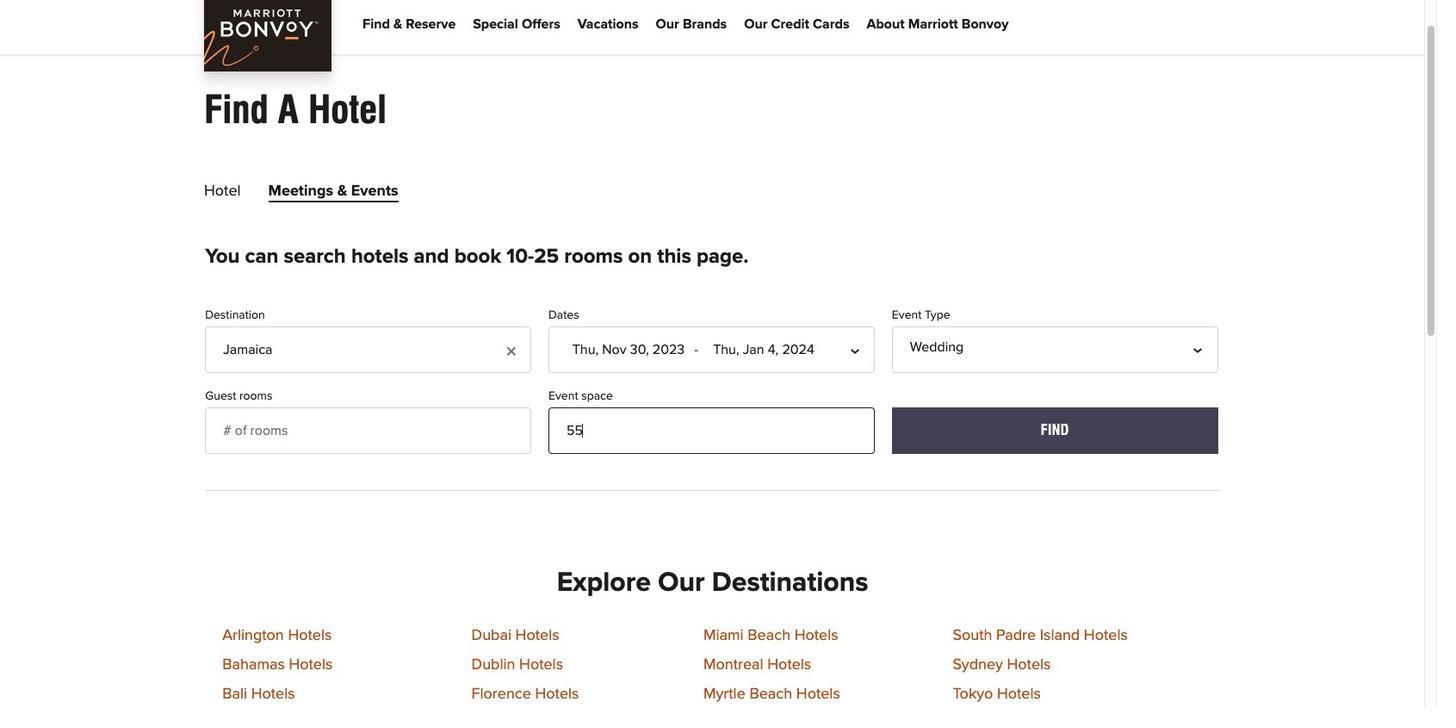 Task type: locate. For each thing, give the bounding box(es) containing it.
0 horizontal spatial find
[[204, 87, 269, 132]]

miami
[[704, 628, 744, 643]]

destinations
[[712, 569, 869, 597]]

None submit
[[892, 407, 1219, 454]]

tokyo hotels
[[953, 686, 1041, 702]]

find for find a hotel
[[204, 87, 269, 132]]

0 horizontal spatial &
[[337, 183, 347, 199]]

a
[[278, 87, 299, 132]]

25
[[534, 246, 559, 267]]

hotel
[[308, 87, 387, 132], [204, 183, 241, 199]]

island
[[1040, 628, 1080, 643]]

Guest rooms text field
[[205, 407, 532, 454]]

book
[[455, 246, 502, 267]]

south
[[953, 628, 993, 643]]

rooms left on
[[565, 246, 623, 267]]

find & reserve
[[363, 17, 456, 31]]

special offers link
[[473, 12, 561, 38]]

beach up the montreal hotels link at the bottom
[[748, 628, 791, 643]]

event left space
[[549, 390, 579, 402]]

1 horizontal spatial rooms
[[565, 246, 623, 267]]

bali
[[222, 686, 247, 702]]

miami beach hotels
[[704, 628, 839, 643]]

1 horizontal spatial &
[[394, 17, 403, 31]]

find
[[363, 17, 390, 31], [204, 87, 269, 132]]

dublin hotels
[[472, 657, 563, 672]]

our
[[656, 17, 680, 31], [745, 17, 768, 31], [658, 569, 705, 597]]

hotels for tokyo hotels
[[997, 686, 1041, 702]]

hotels up myrtle beach hotels link
[[768, 657, 812, 672]]

can
[[245, 246, 279, 267]]

1 vertical spatial beach
[[750, 686, 793, 702]]

bali hotels
[[222, 686, 295, 702]]

hotels right island
[[1084, 628, 1128, 643]]

hotel right a
[[308, 87, 387, 132]]

you can search hotels and book 10-25 rooms on this page.
[[205, 246, 749, 267]]

our left credit
[[745, 17, 768, 31]]

hotels down south padre island hotels on the bottom right of page
[[1008, 657, 1051, 672]]

& left reserve
[[394, 17, 403, 31]]

south padre island hotels link
[[953, 628, 1128, 643]]

beach down the montreal hotels link at the bottom
[[750, 686, 793, 702]]

1 vertical spatial &
[[337, 183, 347, 199]]

dubai hotels
[[472, 628, 560, 643]]

0 vertical spatial beach
[[748, 628, 791, 643]]

hotels down bahamas hotels link
[[251, 686, 295, 702]]

event space
[[549, 390, 613, 402]]

wedding
[[910, 340, 964, 354]]

find left reserve
[[363, 17, 390, 31]]

our left brands
[[656, 17, 680, 31]]

0 vertical spatial &
[[394, 17, 403, 31]]

& left events
[[337, 183, 347, 199]]

about marriott bonvoy
[[867, 17, 1009, 31]]

events
[[351, 183, 399, 199]]

myrtle
[[704, 686, 746, 702]]

&
[[394, 17, 403, 31], [337, 183, 347, 199]]

1 horizontal spatial hotel
[[308, 87, 387, 132]]

hotels up "dublin hotels" link
[[516, 628, 560, 643]]

page.
[[697, 246, 749, 267]]

sydney
[[953, 657, 1004, 672]]

on
[[628, 246, 652, 267]]

clear image
[[501, 330, 514, 351]]

dublin
[[472, 657, 516, 672]]

bahamas hotels link
[[222, 657, 333, 672]]

rooms right 'guest'
[[239, 390, 273, 402]]

credit
[[772, 17, 810, 31]]

0 vertical spatial event
[[892, 309, 922, 321]]

our for our credit cards
[[745, 17, 768, 31]]

reserve
[[406, 17, 456, 31]]

0 vertical spatial find
[[363, 17, 390, 31]]

beach for miami
[[748, 628, 791, 643]]

type
[[925, 309, 951, 321]]

montreal hotels
[[704, 657, 812, 672]]

1 vertical spatial event
[[549, 390, 579, 402]]

find left a
[[204, 87, 269, 132]]

sydney hotels
[[953, 657, 1051, 672]]

0 horizontal spatial event
[[549, 390, 579, 402]]

montreal
[[704, 657, 764, 672]]

myrtle beach hotels link
[[704, 686, 841, 702]]

hotels down arlington hotels link
[[289, 657, 333, 672]]

arlington hotels
[[222, 628, 332, 643]]

brands
[[683, 17, 727, 31]]

hotels down "dublin hotels" link
[[535, 686, 579, 702]]

hotels for sydney hotels
[[1008, 657, 1051, 672]]

0 vertical spatial hotel
[[308, 87, 387, 132]]

sydney hotels link
[[953, 657, 1051, 672]]

event type
[[892, 309, 951, 321]]

hotels
[[351, 246, 409, 267]]

dates
[[549, 309, 580, 321]]

& for events
[[337, 183, 347, 199]]

1 vertical spatial rooms
[[239, 390, 273, 402]]

hotels down sydney hotels
[[997, 686, 1041, 702]]

1 horizontal spatial event
[[892, 309, 922, 321]]

myrtle beach hotels
[[704, 686, 841, 702]]

& for reserve
[[394, 17, 403, 31]]

meetings & events link
[[268, 183, 399, 206]]

event left 'type'
[[892, 309, 922, 321]]

hotel up you
[[204, 183, 241, 199]]

florence
[[472, 686, 531, 702]]

hotels for bahamas hotels
[[289, 657, 333, 672]]

marriott
[[909, 17, 959, 31]]

Destination text field
[[205, 327, 532, 373]]

beach
[[748, 628, 791, 643], [750, 686, 793, 702]]

destination
[[205, 309, 265, 321]]

hotels for arlington hotels
[[288, 628, 332, 643]]

hotels up bahamas hotels link
[[288, 628, 332, 643]]

hotels
[[288, 628, 332, 643], [516, 628, 560, 643], [795, 628, 839, 643], [1084, 628, 1128, 643], [289, 657, 333, 672], [520, 657, 563, 672], [768, 657, 812, 672], [1008, 657, 1051, 672], [251, 686, 295, 702], [535, 686, 579, 702], [797, 686, 841, 702], [997, 686, 1041, 702]]

1 horizontal spatial find
[[363, 17, 390, 31]]

dubai hotels link
[[472, 628, 560, 643]]

rooms
[[565, 246, 623, 267], [239, 390, 273, 402]]

hotels up florence hotels link
[[520, 657, 563, 672]]

event
[[892, 309, 922, 321], [549, 390, 579, 402]]

hotels for dubai hotels
[[516, 628, 560, 643]]

Start Date text field
[[567, 338, 691, 362]]

arlington
[[222, 628, 284, 643]]

1 vertical spatial find
[[204, 87, 269, 132]]

dublin hotels link
[[472, 657, 563, 672]]

our credit cards link
[[745, 12, 850, 38]]

0 horizontal spatial hotel
[[204, 183, 241, 199]]

montreal hotels link
[[704, 657, 812, 672]]

our brands
[[656, 17, 727, 31]]



Task type: vqa. For each thing, say whether or not it's contained in the screenshot.


Task type: describe. For each thing, give the bounding box(es) containing it.
hotels down the montreal hotels link at the bottom
[[797, 686, 841, 702]]

hotels for montreal hotels
[[768, 657, 812, 672]]

this
[[658, 246, 692, 267]]

hotels down destinations
[[795, 628, 839, 643]]

Event space text field
[[549, 407, 875, 454]]

bonvoy
[[962, 17, 1009, 31]]

our brands link
[[656, 12, 727, 38]]

our up miami
[[658, 569, 705, 597]]

miami beach hotels link
[[704, 628, 839, 643]]

vacations
[[578, 17, 639, 31]]

find for find & reserve
[[363, 17, 390, 31]]

hotels for dublin hotels
[[520, 657, 563, 672]]

10-
[[507, 246, 534, 267]]

tokyo hotels link
[[953, 686, 1041, 702]]

bali hotels link
[[222, 686, 295, 702]]

south padre island hotels
[[953, 628, 1128, 643]]

special
[[473, 17, 518, 31]]

tokyo
[[953, 686, 994, 702]]

search
[[284, 246, 346, 267]]

guest rooms
[[205, 390, 273, 402]]

meetings & events
[[268, 183, 399, 199]]

our credit cards
[[745, 17, 850, 31]]

our for our brands
[[656, 17, 680, 31]]

padre
[[997, 628, 1036, 643]]

florence hotels link
[[472, 686, 579, 702]]

beach for myrtle
[[750, 686, 793, 702]]

bahamas hotels
[[222, 657, 333, 672]]

find a hotel
[[204, 87, 387, 132]]

guest
[[205, 390, 236, 402]]

arrow down image
[[861, 344, 875, 358]]

and
[[414, 246, 449, 267]]

event for event space
[[549, 390, 579, 402]]

you
[[205, 246, 240, 267]]

cards
[[813, 17, 850, 31]]

about marriott bonvoy link
[[867, 12, 1009, 38]]

hotels for bali hotels
[[251, 686, 295, 702]]

explore
[[557, 569, 651, 597]]

meetings
[[268, 183, 333, 199]]

End Date text field
[[702, 338, 826, 362]]

0 horizontal spatial rooms
[[239, 390, 273, 402]]

hotel link
[[204, 183, 241, 206]]

about
[[867, 17, 905, 31]]

bahamas
[[222, 657, 285, 672]]

special offers
[[473, 17, 561, 31]]

vacations link
[[578, 12, 639, 38]]

florence hotels
[[472, 686, 579, 702]]

arlington hotels link
[[222, 628, 332, 643]]

-
[[694, 343, 699, 357]]

event for event type
[[892, 309, 922, 321]]

1 vertical spatial hotel
[[204, 183, 241, 199]]

dubai
[[472, 628, 512, 643]]

space
[[582, 390, 613, 402]]

hotels for florence hotels
[[535, 686, 579, 702]]

0 vertical spatial rooms
[[565, 246, 623, 267]]

find & reserve link
[[363, 12, 456, 38]]

explore our destinations
[[557, 569, 869, 597]]

offers
[[522, 17, 561, 31]]



